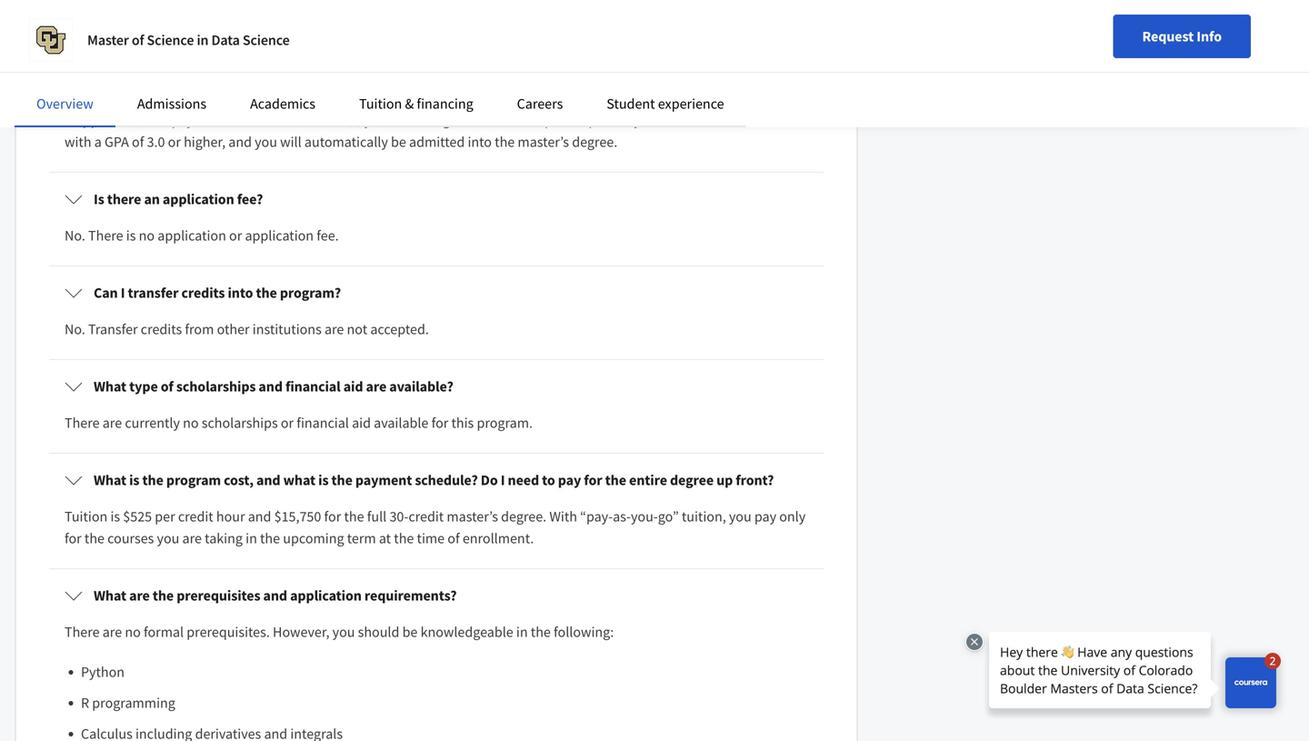 Task type: locate. For each thing, give the bounding box(es) containing it.
of inside tuition is $525  per credit hour and $15,750  for the full 30-credit master's degree. with "pay-as-you-go" tuition, you pay only for the courses you are taking in the upcoming term at the time of enrollment.
[[448, 529, 460, 548]]

program.
[[477, 414, 533, 432]]

an inside dropdown button
[[144, 190, 160, 208]]

2 vertical spatial or
[[281, 414, 294, 432]]

1 horizontal spatial into
[[468, 133, 492, 151]]

1 vertical spatial i
[[501, 471, 505, 489]]

degree inside to get started, complete the enrollment form during an enrollment window. indicate you want to earn the master's degree if applicable, and pay the tuition for the course(s) you are taking that term. complete a pathway of three for-credit courses with a gpa of 3.0 or higher, and you will automatically be admitted into the master's degree.
[[759, 89, 801, 107]]

term.
[[481, 111, 514, 129]]

pay inside to get started, complete the enrollment form during an enrollment window. indicate you want to earn the master's degree if applicable, and pay the tuition for the course(s) you are taking that term. complete a pathway of three for-credit courses with a gpa of 3.0 or higher, and you will automatically be admitted into the master's degree.
[[172, 111, 194, 129]]

1 no. from the top
[[65, 227, 85, 245]]

the inside there is no application to submit. admission is performance-based, which means you simply need to show that you can do the work.
[[65, 49, 85, 67]]

of right master at the left of the page
[[132, 31, 144, 49]]

no left formal
[[125, 623, 141, 641]]

i right do
[[501, 471, 505, 489]]

what for what is the program cost, and what is the payment schedule? do i need to pay for the entire degree up front?
[[94, 471, 126, 489]]

is inside tuition is $525  per credit hour and $15,750  for the full 30-credit master's degree. with "pay-as-you-go" tuition, you pay only for the courses you are taking in the upcoming term at the time of enrollment.
[[110, 508, 120, 526]]

0 vertical spatial or
[[168, 133, 181, 151]]

0 horizontal spatial or
[[168, 133, 181, 151]]

what inside dropdown button
[[94, 587, 126, 605]]

3 what from the top
[[94, 587, 126, 605]]

1 horizontal spatial an
[[382, 89, 397, 107]]

only
[[780, 508, 806, 526]]

0 vertical spatial in
[[197, 31, 209, 49]]

1 horizontal spatial degree
[[759, 89, 801, 107]]

are down program
[[182, 529, 202, 548]]

2 vertical spatial master's
[[447, 508, 498, 526]]

that inside to get started, complete the enrollment form during an enrollment window. indicate you want to earn the master's degree if applicable, and pay the tuition for the course(s) you are taking that term. complete a pathway of three for-credit courses with a gpa of 3.0 or higher, and you will automatically be admitted into the master's degree.
[[453, 111, 478, 129]]

and right hour
[[248, 508, 271, 526]]

1 horizontal spatial a
[[579, 111, 586, 129]]

1 horizontal spatial science
[[243, 31, 290, 49]]

0 vertical spatial pay
[[172, 111, 194, 129]]

be right should
[[403, 623, 418, 641]]

0 vertical spatial an
[[382, 89, 397, 107]]

request info
[[1143, 27, 1222, 45]]

degree. up "enrollment."
[[501, 508, 547, 526]]

can i transfer credits into the program? button
[[50, 268, 823, 318]]

are inside to get started, complete the enrollment form during an enrollment window. indicate you want to earn the master's degree if applicable, and pay the tuition for the course(s) you are taking that term. complete a pathway of three for-credit courses with a gpa of 3.0 or higher, and you will automatically be admitted into the master's degree.
[[390, 111, 409, 129]]

0 vertical spatial i
[[121, 284, 125, 302]]

2 horizontal spatial pay
[[755, 508, 777, 526]]

pay
[[172, 111, 194, 129], [558, 471, 581, 489], [755, 508, 777, 526]]

1 horizontal spatial need
[[627, 27, 657, 46]]

0 vertical spatial no.
[[65, 227, 85, 245]]

1 horizontal spatial courses
[[754, 111, 800, 129]]

in left "data"
[[197, 31, 209, 49]]

be
[[391, 133, 406, 151], [403, 623, 418, 641]]

1 horizontal spatial tuition
[[359, 95, 402, 113]]

master's
[[704, 89, 756, 107], [518, 133, 569, 151], [447, 508, 498, 526]]

into
[[468, 133, 492, 151], [228, 284, 253, 302]]

for
[[263, 111, 280, 129], [432, 414, 449, 432], [584, 471, 603, 489], [324, 508, 341, 526], [65, 529, 82, 548]]

1 vertical spatial degree
[[670, 471, 714, 489]]

0 vertical spatial need
[[627, 27, 657, 46]]

credits up from
[[181, 284, 225, 302]]

taking up the admitted
[[412, 111, 450, 129]]

degree. inside tuition is $525  per credit hour and $15,750  for the full 30-credit master's degree. with "pay-as-you-go" tuition, you pay only for the courses you are taking in the upcoming term at the time of enrollment.
[[501, 508, 547, 526]]

0 horizontal spatial degree.
[[501, 508, 547, 526]]

into down term.
[[468, 133, 492, 151]]

tuition for tuition & financing
[[359, 95, 402, 113]]

need inside there is no application to submit. admission is performance-based, which means you simply need to show that you can do the work.
[[627, 27, 657, 46]]

what left type
[[94, 378, 126, 396]]

is up work. on the top
[[103, 27, 112, 46]]

1 vertical spatial no.
[[65, 320, 85, 338]]

or for application
[[229, 227, 242, 245]]

2 vertical spatial what
[[94, 587, 126, 605]]

scholarships down what type of scholarships and financial aid are available?
[[202, 414, 278, 432]]

pay down complete
[[172, 111, 194, 129]]

1 science from the left
[[147, 31, 194, 49]]

of inside dropdown button
[[161, 378, 174, 396]]

courses right for-
[[754, 111, 800, 129]]

are
[[390, 111, 409, 129], [325, 320, 344, 338], [366, 378, 387, 396], [103, 414, 122, 432], [182, 529, 202, 548], [129, 587, 150, 605], [103, 623, 122, 641]]

you left should
[[333, 623, 355, 641]]

during
[[339, 89, 379, 107]]

0 vertical spatial be
[[391, 133, 406, 151]]

list
[[72, 661, 809, 741]]

0 horizontal spatial science
[[147, 31, 194, 49]]

of
[[132, 31, 144, 49], [644, 111, 656, 129], [132, 133, 144, 151], [161, 378, 174, 396], [448, 529, 460, 548]]

there down is
[[88, 227, 123, 245]]

1 horizontal spatial pay
[[558, 471, 581, 489]]

0 vertical spatial degree
[[759, 89, 801, 107]]

an right 'there' at the left top of the page
[[144, 190, 160, 208]]

of right time
[[448, 529, 460, 548]]

r programming list item
[[81, 692, 809, 714]]

no right currently
[[183, 414, 199, 432]]

to up with
[[542, 471, 555, 489]]

for inside to get started, complete the enrollment form during an enrollment window. indicate you want to earn the master's degree if applicable, and pay the tuition for the course(s) you are taking that term. complete a pathway of three for-credit courses with a gpa of 3.0 or higher, and you will automatically be admitted into the master's degree.
[[263, 111, 280, 129]]

there are no formal prerequisites. however, you should be knowledgeable in the following:
[[65, 623, 614, 641]]

show
[[676, 27, 708, 46]]

0 vertical spatial that
[[711, 27, 736, 46]]

what up python
[[94, 587, 126, 605]]

there up python
[[65, 623, 100, 641]]

0 vertical spatial courses
[[754, 111, 800, 129]]

2 vertical spatial in
[[517, 623, 528, 641]]

is left $525
[[110, 508, 120, 526]]

university of colorado boulder logo image
[[29, 18, 73, 62]]

1 enrollment from the left
[[237, 89, 304, 107]]

need right do
[[508, 471, 539, 489]]

1 horizontal spatial that
[[711, 27, 736, 46]]

tuition left $525
[[65, 508, 108, 526]]

credit up time
[[409, 508, 444, 526]]

info
[[1197, 27, 1222, 45]]

science
[[147, 31, 194, 49], [243, 31, 290, 49]]

i right can
[[121, 284, 125, 302]]

means
[[515, 27, 555, 46]]

tuition inside tuition is $525  per credit hour and $15,750  for the full 30-credit master's degree. with "pay-as-you-go" tuition, you pay only for the courses you are taking in the upcoming term at the time of enrollment.
[[65, 508, 108, 526]]

in
[[197, 31, 209, 49], [246, 529, 257, 548], [517, 623, 528, 641]]

credit right per
[[178, 508, 213, 526]]

0 vertical spatial scholarships
[[176, 378, 256, 396]]

i
[[121, 284, 125, 302], [501, 471, 505, 489]]

degree down can
[[759, 89, 801, 107]]

1 vertical spatial what
[[94, 471, 126, 489]]

be inside to get started, complete the enrollment form during an enrollment window. indicate you want to earn the master's degree if applicable, and pay the tuition for the course(s) you are taking that term. complete a pathway of three for-credit courses with a gpa of 3.0 or higher, and you will automatically be admitted into the master's degree.
[[391, 133, 406, 151]]

pay up with
[[558, 471, 581, 489]]

to
[[65, 89, 79, 107]]

are left not
[[325, 320, 344, 338]]

need inside dropdown button
[[508, 471, 539, 489]]

1 vertical spatial an
[[144, 190, 160, 208]]

1 horizontal spatial in
[[246, 529, 257, 548]]

1 horizontal spatial enrollment
[[400, 89, 468, 107]]

need right simply
[[627, 27, 657, 46]]

0 vertical spatial aid
[[344, 378, 363, 396]]

list containing python
[[72, 661, 809, 741]]

0 vertical spatial tuition
[[359, 95, 402, 113]]

0 vertical spatial taking
[[412, 111, 450, 129]]

pay inside tuition is $525  per credit hour and $15,750  for the full 30-credit master's degree. with "pay-as-you-go" tuition, you pay only for the courses you are taking in the upcoming term at the time of enrollment.
[[755, 508, 777, 526]]

0 horizontal spatial tuition
[[65, 508, 108, 526]]

you left "want"
[[577, 89, 599, 107]]

2 horizontal spatial master's
[[704, 89, 756, 107]]

1 vertical spatial tuition
[[65, 508, 108, 526]]

or down fee?
[[229, 227, 242, 245]]

with
[[65, 133, 91, 151]]

1 vertical spatial scholarships
[[202, 414, 278, 432]]

to inside to get started, complete the enrollment form during an enrollment window. indicate you want to earn the master's degree if applicable, and pay the tuition for the course(s) you are taking that term. complete a pathway of three for-credit courses with a gpa of 3.0 or higher, and you will automatically be admitted into the master's degree.
[[636, 89, 648, 107]]

credits inside dropdown button
[[181, 284, 225, 302]]

what is the program cost, and what is the payment schedule? do i need to pay for the entire degree up front?
[[94, 471, 774, 489]]

1 horizontal spatial or
[[229, 227, 242, 245]]

1 vertical spatial or
[[229, 227, 242, 245]]

for-
[[694, 111, 715, 129]]

0 horizontal spatial a
[[94, 133, 102, 151]]

financial down what type of scholarships and financial aid are available?
[[297, 414, 349, 432]]

no. transfer credits from other institutions are not accepted.
[[65, 320, 429, 338]]

are left currently
[[103, 414, 122, 432]]

tuition for tuition is $525  per credit hour and $15,750  for the full 30-credit master's degree. with "pay-as-you-go" tuition, you pay only for the courses you are taking in the upcoming term at the time of enrollment.
[[65, 508, 108, 526]]

following:
[[554, 623, 614, 641]]

in right knowledgeable
[[517, 623, 528, 641]]

is there an application fee? button
[[50, 174, 823, 225]]

1 vertical spatial taking
[[205, 529, 243, 548]]

in down the cost,
[[246, 529, 257, 548]]

1 vertical spatial that
[[453, 111, 478, 129]]

0 vertical spatial a
[[579, 111, 586, 129]]

"pay-
[[580, 508, 613, 526]]

taking down hour
[[205, 529, 243, 548]]

need
[[627, 27, 657, 46], [508, 471, 539, 489]]

0 horizontal spatial enrollment
[[237, 89, 304, 107]]

aid down not
[[344, 378, 363, 396]]

performance-
[[349, 27, 432, 46]]

you down during at the left of the page
[[364, 111, 387, 129]]

experience
[[658, 95, 725, 113]]

are up the admitted
[[390, 111, 409, 129]]

into inside to get started, complete the enrollment form during an enrollment window. indicate you want to earn the master's degree if applicable, and pay the tuition for the course(s) you are taking that term. complete a pathway of three for-credit courses with a gpa of 3.0 or higher, and you will automatically be admitted into the master's degree.
[[468, 133, 492, 151]]

0 vertical spatial into
[[468, 133, 492, 151]]

1 vertical spatial into
[[228, 284, 253, 302]]

degree. down pathway
[[572, 133, 618, 151]]

is there an application fee?
[[94, 190, 263, 208]]

what up $525
[[94, 471, 126, 489]]

financial
[[286, 378, 341, 396], [297, 414, 349, 432]]

what
[[94, 378, 126, 396], [94, 471, 126, 489], [94, 587, 126, 605]]

a left pathway
[[579, 111, 586, 129]]

science left "data"
[[147, 31, 194, 49]]

that left term.
[[453, 111, 478, 129]]

three
[[659, 111, 691, 129]]

can
[[764, 27, 786, 46]]

are inside tuition is $525  per credit hour and $15,750  for the full 30-credit master's degree. with "pay-as-you-go" tuition, you pay only for the courses you are taking in the upcoming term at the time of enrollment.
[[182, 529, 202, 548]]

or
[[168, 133, 181, 151], [229, 227, 242, 245], [281, 414, 294, 432]]

degree
[[759, 89, 801, 107], [670, 471, 714, 489]]

earn
[[651, 89, 678, 107]]

1 vertical spatial pay
[[558, 471, 581, 489]]

credit right three
[[715, 111, 751, 129]]

0 horizontal spatial master's
[[447, 508, 498, 526]]

0 horizontal spatial pay
[[172, 111, 194, 129]]

submit.
[[221, 27, 267, 46]]

taking
[[412, 111, 450, 129], [205, 529, 243, 548]]

or right "3.0"
[[168, 133, 181, 151]]

admission
[[270, 27, 334, 46]]

application inside there is no application to submit. admission is performance-based, which means you simply need to show that you can do the work.
[[134, 27, 203, 46]]

to left earn
[[636, 89, 648, 107]]

0 horizontal spatial in
[[197, 31, 209, 49]]

0 vertical spatial degree.
[[572, 133, 618, 151]]

be left the admitted
[[391, 133, 406, 151]]

or for scholarships
[[281, 414, 294, 432]]

or down what type of scholarships and financial aid are available?
[[281, 414, 294, 432]]

what type of scholarships and financial aid are available? button
[[50, 361, 823, 412]]

0 horizontal spatial that
[[453, 111, 478, 129]]

request
[[1143, 27, 1194, 45]]

what for what type of scholarships and financial aid are available?
[[94, 378, 126, 396]]

2 what from the top
[[94, 471, 126, 489]]

0 horizontal spatial degree
[[670, 471, 714, 489]]

available
[[374, 414, 429, 432]]

complete
[[154, 89, 211, 107]]

at
[[379, 529, 391, 548]]

credits
[[181, 284, 225, 302], [141, 320, 182, 338]]

you left can
[[739, 27, 761, 46]]

0 vertical spatial credits
[[181, 284, 225, 302]]

of left three
[[644, 111, 656, 129]]

0 horizontal spatial an
[[144, 190, 160, 208]]

0 horizontal spatial credit
[[178, 508, 213, 526]]

1 vertical spatial credits
[[141, 320, 182, 338]]

application left "data"
[[134, 27, 203, 46]]

1 vertical spatial courses
[[107, 529, 154, 548]]

0 vertical spatial financial
[[286, 378, 341, 396]]

there is no application to submit. admission is performance-based, which means you simply need to show that you can do the work.
[[65, 27, 805, 67]]

application down is there an application fee?
[[158, 227, 226, 245]]

and up however,
[[263, 587, 287, 605]]

python
[[81, 663, 125, 681]]

scholarships down from
[[176, 378, 256, 396]]

an inside to get started, complete the enrollment form during an enrollment window. indicate you want to earn the master's degree if applicable, and pay the tuition for the course(s) you are taking that term. complete a pathway of three for-credit courses with a gpa of 3.0 or higher, and you will automatically be admitted into the master's degree.
[[382, 89, 397, 107]]

degree left the up
[[670, 471, 714, 489]]

application
[[134, 27, 203, 46], [163, 190, 234, 208], [158, 227, 226, 245], [245, 227, 314, 245], [290, 587, 362, 605]]

an left &
[[382, 89, 397, 107]]

python list item
[[81, 661, 809, 683]]

from
[[185, 320, 214, 338]]

1 horizontal spatial degree.
[[572, 133, 618, 151]]

financial up there are currently no scholarships or financial aid available for this program.
[[286, 378, 341, 396]]

pay for applicable,
[[172, 111, 194, 129]]

student experience link
[[607, 95, 725, 113]]

course(s)
[[306, 111, 362, 129]]

to inside dropdown button
[[542, 471, 555, 489]]

2 no. from the top
[[65, 320, 85, 338]]

no up work. on the top
[[115, 27, 131, 46]]

and inside dropdown button
[[263, 587, 287, 605]]

a left "gpa"
[[94, 133, 102, 151]]

upcoming
[[283, 529, 344, 548]]

of left "3.0"
[[132, 133, 144, 151]]

master's up "enrollment."
[[447, 508, 498, 526]]

window.
[[471, 89, 522, 107]]

in inside tuition is $525  per credit hour and $15,750  for the full 30-credit master's degree. with "pay-as-you-go" tuition, you pay only for the courses you are taking in the upcoming term at the time of enrollment.
[[246, 529, 257, 548]]

0 horizontal spatial taking
[[205, 529, 243, 548]]

pay for tuition,
[[755, 508, 777, 526]]

you left will
[[255, 133, 277, 151]]

1 vertical spatial degree.
[[501, 508, 547, 526]]

aid left available
[[352, 414, 371, 432]]

2 horizontal spatial credit
[[715, 111, 751, 129]]

2 horizontal spatial or
[[281, 414, 294, 432]]

1 horizontal spatial taking
[[412, 111, 450, 129]]

0 horizontal spatial need
[[508, 471, 539, 489]]

1 vertical spatial need
[[508, 471, 539, 489]]

or inside to get started, complete the enrollment form during an enrollment window. indicate you want to earn the master's degree if applicable, and pay the tuition for the course(s) you are taking that term. complete a pathway of three for-credit courses with a gpa of 3.0 or higher, and you will automatically be admitted into the master's degree.
[[168, 133, 181, 151]]

master's down complete
[[518, 133, 569, 151]]

0 vertical spatial what
[[94, 378, 126, 396]]

1 horizontal spatial i
[[501, 471, 505, 489]]

there inside there is no application to submit. admission is performance-based, which means you simply need to show that you can do the work.
[[65, 27, 100, 46]]

science right "data"
[[243, 31, 290, 49]]

as-
[[613, 508, 631, 526]]

are inside dropdown button
[[129, 587, 150, 605]]

are inside dropdown button
[[366, 378, 387, 396]]

0 horizontal spatial i
[[121, 284, 125, 302]]

of right type
[[161, 378, 174, 396]]

can
[[94, 284, 118, 302]]

pay left only
[[755, 508, 777, 526]]

schedule?
[[415, 471, 478, 489]]

credits down the transfer
[[141, 320, 182, 338]]

0 horizontal spatial courses
[[107, 529, 154, 548]]

2 horizontal spatial in
[[517, 623, 528, 641]]

there up work. on the top
[[65, 27, 100, 46]]

front?
[[736, 471, 774, 489]]

enrollment
[[237, 89, 304, 107], [400, 89, 468, 107]]

are up available
[[366, 378, 387, 396]]

you down per
[[157, 529, 179, 548]]

master's up for-
[[704, 89, 756, 107]]

2 vertical spatial pay
[[755, 508, 777, 526]]

simply
[[583, 27, 624, 46]]

there left currently
[[65, 414, 100, 432]]

0 vertical spatial master's
[[704, 89, 756, 107]]

that right 'show' at top
[[711, 27, 736, 46]]

courses down $525
[[107, 529, 154, 548]]

0 horizontal spatial into
[[228, 284, 253, 302]]

tuition & financing
[[359, 95, 474, 113]]

1 what from the top
[[94, 378, 126, 396]]

gpa
[[105, 133, 129, 151]]

degree.
[[572, 133, 618, 151], [501, 508, 547, 526]]

into up the no. transfer credits from other institutions are not accepted.
[[228, 284, 253, 302]]

credit
[[715, 111, 751, 129], [178, 508, 213, 526], [409, 508, 444, 526]]

are up formal
[[129, 587, 150, 605]]

tuition left &
[[359, 95, 402, 113]]

should
[[358, 623, 400, 641]]

list item
[[81, 723, 809, 741]]

1 vertical spatial in
[[246, 529, 257, 548]]

form
[[307, 89, 336, 107]]

1 vertical spatial master's
[[518, 133, 569, 151]]

and up there are currently no scholarships or financial aid available for this program.
[[259, 378, 283, 396]]

you-
[[631, 508, 658, 526]]

is up $525
[[129, 471, 140, 489]]

with
[[550, 508, 578, 526]]



Task type: vqa. For each thing, say whether or not it's contained in the screenshot.
left online
no



Task type: describe. For each thing, give the bounding box(es) containing it.
time
[[417, 529, 445, 548]]

are up python
[[103, 623, 122, 641]]

indicate
[[525, 89, 574, 107]]

what for what are the prerequisites and application requirements?
[[94, 587, 126, 605]]

up
[[717, 471, 733, 489]]

&
[[405, 95, 414, 113]]

type
[[129, 378, 158, 396]]

$525
[[123, 508, 152, 526]]

degree. inside to get started, complete the enrollment form during an enrollment window. indicate you want to earn the master's degree if applicable, and pay the tuition for the course(s) you are taking that term. complete a pathway of three for-credit courses with a gpa of 3.0 or higher, and you will automatically be admitted into the master's degree.
[[572, 133, 618, 151]]

institutions
[[253, 320, 322, 338]]

2 enrollment from the left
[[400, 89, 468, 107]]

transfer
[[88, 320, 138, 338]]

based,
[[432, 27, 472, 46]]

application up 'there are no formal prerequisites. however, you should be knowledgeable in the following:'
[[290, 587, 362, 605]]

degree inside dropdown button
[[670, 471, 714, 489]]

fee.
[[317, 227, 339, 245]]

there
[[107, 190, 141, 208]]

application up no. there is no application or application fee.
[[163, 190, 234, 208]]

pay inside dropdown button
[[558, 471, 581, 489]]

academics link
[[250, 95, 316, 113]]

knowledgeable
[[421, 623, 514, 641]]

academics
[[250, 95, 316, 113]]

started,
[[104, 89, 151, 107]]

tuition & financing link
[[359, 95, 474, 113]]

will
[[280, 133, 302, 151]]

available?
[[389, 378, 454, 396]]

3.0
[[147, 133, 165, 151]]

aid inside dropdown button
[[344, 378, 363, 396]]

overview link
[[36, 95, 94, 113]]

1 vertical spatial aid
[[352, 414, 371, 432]]

what is the program cost, and what is the payment schedule? do i need to pay for the entire degree up front? button
[[50, 455, 823, 506]]

go"
[[658, 508, 679, 526]]

prerequisites
[[177, 587, 261, 605]]

to get started, complete the enrollment form during an enrollment window. indicate you want to earn the master's degree if applicable, and pay the tuition for the course(s) you are taking that term. complete a pathway of three for-credit courses with a gpa of 3.0 or higher, and you will automatically be admitted into the master's degree.
[[65, 89, 801, 151]]

requirements?
[[365, 587, 457, 605]]

no. there is no application or application fee.
[[65, 227, 339, 245]]

i inside dropdown button
[[121, 284, 125, 302]]

no. for no. there is no application or application fee.
[[65, 227, 85, 245]]

is right admission on the left of the page
[[336, 27, 346, 46]]

is down 'there' at the left top of the page
[[126, 227, 136, 245]]

currently
[[125, 414, 180, 432]]

term
[[347, 529, 376, 548]]

admissions
[[137, 95, 207, 113]]

taking inside tuition is $525  per credit hour and $15,750  for the full 30-credit master's degree. with "pay-as-you-go" tuition, you pay only for the courses you are taking in the upcoming term at the time of enrollment.
[[205, 529, 243, 548]]

applicable,
[[75, 111, 143, 129]]

for inside what is the program cost, and what is the payment schedule? do i need to pay for the entire degree up front? dropdown button
[[584, 471, 603, 489]]

and inside tuition is $525  per credit hour and $15,750  for the full 30-credit master's degree. with "pay-as-you-go" tuition, you pay only for the courses you are taking in the upcoming term at the time of enrollment.
[[248, 508, 271, 526]]

no inside there is no application to submit. admission is performance-based, which means you simply need to show that you can do the work.
[[115, 27, 131, 46]]

automatically
[[305, 133, 388, 151]]

application down fee?
[[245, 227, 314, 245]]

financial inside dropdown button
[[286, 378, 341, 396]]

student
[[607, 95, 655, 113]]

payment
[[356, 471, 412, 489]]

there are currently no scholarships or financial aid available for this program.
[[65, 414, 533, 432]]

2 science from the left
[[243, 31, 290, 49]]

there for there are currently no scholarships or financial aid available for this program.
[[65, 414, 100, 432]]

full
[[367, 508, 387, 526]]

that inside there is no application to submit. admission is performance-based, which means you simply need to show that you can do the work.
[[711, 27, 736, 46]]

student experience
[[607, 95, 725, 113]]

1 vertical spatial a
[[94, 133, 102, 151]]

transfer
[[128, 284, 179, 302]]

get
[[82, 89, 101, 107]]

and right the cost,
[[257, 471, 281, 489]]

and down tuition
[[229, 133, 252, 151]]

admissions link
[[137, 95, 207, 113]]

entire
[[629, 471, 668, 489]]

enrollment.
[[463, 529, 534, 548]]

no down 'there' at the left top of the page
[[139, 227, 155, 245]]

what type of scholarships and financial aid are available?
[[94, 378, 454, 396]]

there for there is no application to submit. admission is performance-based, which means you simply need to show that you can do the work.
[[65, 27, 100, 46]]

per
[[155, 508, 175, 526]]

master
[[87, 31, 129, 49]]

to left 'show' at top
[[660, 27, 673, 46]]

overview
[[36, 95, 94, 113]]

master's inside tuition is $525  per credit hour and $15,750  for the full 30-credit master's degree. with "pay-as-you-go" tuition, you pay only for the courses you are taking in the upcoming term at the time of enrollment.
[[447, 508, 498, 526]]

prerequisites.
[[187, 623, 270, 641]]

and up "3.0"
[[145, 111, 169, 129]]

not
[[347, 320, 368, 338]]

this
[[452, 414, 474, 432]]

you left simply
[[558, 27, 580, 46]]

do
[[789, 27, 805, 46]]

master of science in data science
[[87, 31, 290, 49]]

i inside dropdown button
[[501, 471, 505, 489]]

do
[[481, 471, 498, 489]]

courses inside tuition is $525  per credit hour and $15,750  for the full 30-credit master's degree. with "pay-as-you-go" tuition, you pay only for the courses you are taking in the upcoming term at the time of enrollment.
[[107, 529, 154, 548]]

higher,
[[184, 133, 226, 151]]

fee?
[[237, 190, 263, 208]]

1 horizontal spatial credit
[[409, 508, 444, 526]]

1 vertical spatial be
[[403, 623, 418, 641]]

cost,
[[224, 471, 254, 489]]

can i transfer credits into the program?
[[94, 284, 341, 302]]

complete
[[517, 111, 576, 129]]

1 horizontal spatial master's
[[518, 133, 569, 151]]

admitted
[[409, 133, 465, 151]]

scholarships inside dropdown button
[[176, 378, 256, 396]]

credit inside to get started, complete the enrollment form during an enrollment window. indicate you want to earn the master's degree if applicable, and pay the tuition for the course(s) you are taking that term. complete a pathway of three for-credit courses with a gpa of 3.0 or higher, and you will automatically be admitted into the master's degree.
[[715, 111, 751, 129]]

30-
[[390, 508, 409, 526]]

however,
[[273, 623, 330, 641]]

formal
[[144, 623, 184, 641]]

work.
[[88, 49, 122, 67]]

to left submit.
[[206, 27, 218, 46]]

is right what
[[318, 471, 329, 489]]

hour
[[216, 508, 245, 526]]

there for there are no formal prerequisites. however, you should be knowledgeable in the following:
[[65, 623, 100, 641]]

if
[[65, 111, 72, 129]]

into inside dropdown button
[[228, 284, 253, 302]]

no. for no. transfer credits from other institutions are not accepted.
[[65, 320, 85, 338]]

courses inside to get started, complete the enrollment form during an enrollment window. indicate you want to earn the master's degree if applicable, and pay the tuition for the course(s) you are taking that term. complete a pathway of three for-credit courses with a gpa of 3.0 or higher, and you will automatically be admitted into the master's degree.
[[754, 111, 800, 129]]

r programming
[[81, 694, 175, 712]]

programming
[[92, 694, 175, 712]]

pathway
[[589, 111, 641, 129]]

program
[[166, 471, 221, 489]]

what are the prerequisites and application requirements? button
[[50, 570, 823, 621]]

is
[[94, 190, 104, 208]]

other
[[217, 320, 250, 338]]

taking inside to get started, complete the enrollment form during an enrollment window. indicate you want to earn the master's degree if applicable, and pay the tuition for the course(s) you are taking that term. complete a pathway of three for-credit courses with a gpa of 3.0 or higher, and you will automatically be admitted into the master's degree.
[[412, 111, 450, 129]]

which
[[475, 27, 512, 46]]

1 vertical spatial financial
[[297, 414, 349, 432]]

what are the prerequisites and application requirements?
[[94, 587, 457, 605]]

you right tuition,
[[729, 508, 752, 526]]

r
[[81, 694, 89, 712]]



